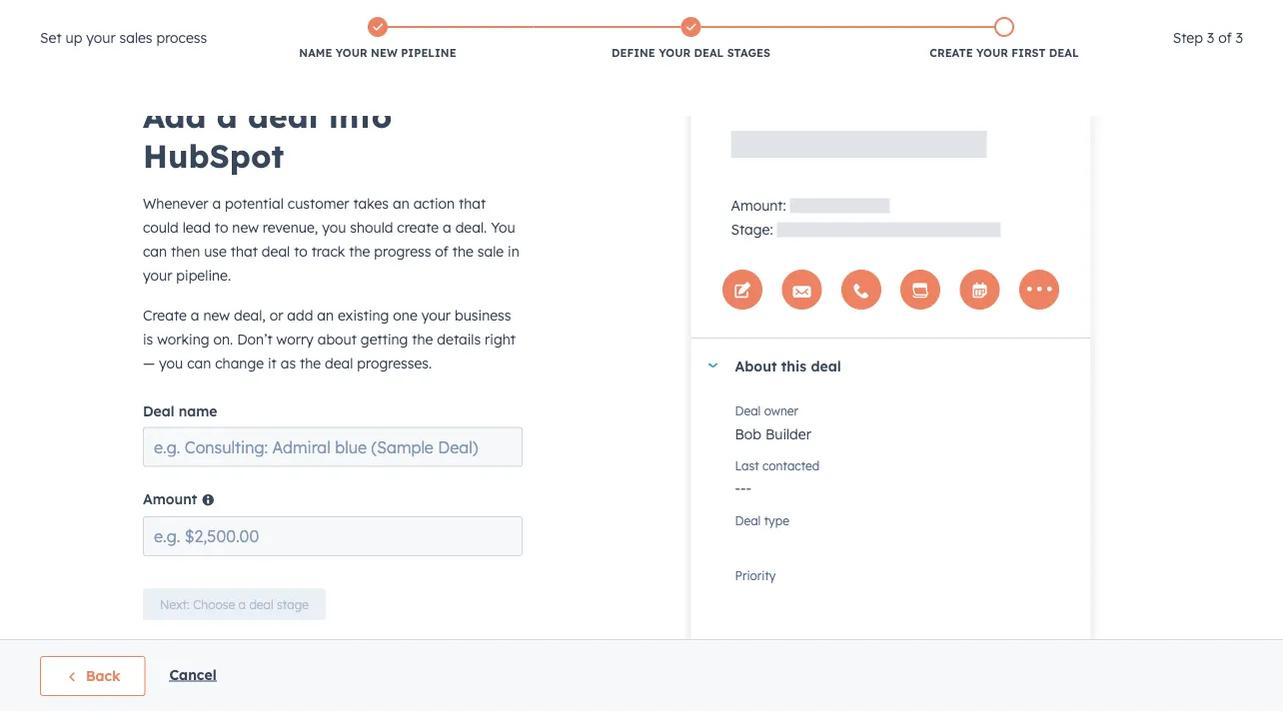 Task type: vqa. For each thing, say whether or not it's contained in the screenshot.
"JACOB SIMON" "image"
no



Task type: locate. For each thing, give the bounding box(es) containing it.
0 horizontal spatial new
[[203, 306, 230, 324]]

1 horizontal spatial can
[[187, 354, 211, 372]]

to
[[215, 218, 228, 236], [294, 242, 308, 260]]

create inside create a new deal, or add an existing one your business is working on. don't worry about getting the details right — you can change it as the deal progresses.
[[143, 306, 187, 324]]

—
[[143, 354, 155, 372]]

name your new pipeline completed list item
[[221, 13, 534, 65]]

new for deal,
[[203, 306, 230, 324]]

the down deal.
[[453, 242, 474, 260]]

0 vertical spatial to
[[215, 218, 228, 236]]

a up working
[[191, 306, 199, 324]]

getting
[[361, 330, 408, 348]]

your down then
[[143, 266, 172, 284]]

define
[[612, 46, 655, 60]]

add
[[143, 95, 206, 135]]

deal inside deal owner bob builder
[[735, 403, 761, 418]]

of down create
[[435, 242, 449, 260]]

an
[[393, 194, 409, 212], [317, 306, 334, 324]]

0 horizontal spatial of
[[435, 242, 449, 260]]

upgrade image
[[909, 9, 927, 27]]

you
[[322, 218, 346, 236], [159, 354, 183, 372]]

deal type
[[735, 513, 789, 528]]

new inside list item
[[371, 46, 398, 60]]

deal owner bob builder
[[735, 403, 811, 443]]

new up on.
[[203, 306, 230, 324]]

deal down "about"
[[325, 354, 353, 372]]

into
[[329, 95, 392, 135]]

create down the 'upgrade'
[[930, 46, 973, 60]]

deal left stage
[[249, 597, 274, 612]]

the
[[349, 242, 370, 260], [453, 242, 474, 260], [412, 330, 433, 348], [300, 354, 321, 372]]

1 horizontal spatial create
[[930, 46, 973, 60]]

1 horizontal spatial an
[[393, 194, 409, 212]]

a for whenever a potential customer takes an action that could lead to new revenue, you should create a deal. you can then use that deal to track the progress of the sale in your pipeline.
[[212, 194, 221, 212]]

1 vertical spatial of
[[435, 242, 449, 260]]

an right add
[[317, 306, 334, 324]]

deal
[[143, 402, 174, 419], [735, 403, 761, 418], [735, 513, 761, 528]]

can down the could
[[143, 242, 167, 260]]

0 horizontal spatial an
[[317, 306, 334, 324]]

the down should
[[349, 242, 370, 260]]

should
[[350, 218, 393, 236]]

stage
[[277, 597, 309, 612]]

1 horizontal spatial 3
[[1236, 29, 1243, 46]]

stages
[[727, 46, 770, 60]]

1 horizontal spatial of
[[1218, 29, 1232, 46]]

a inside add a deal into hubspot
[[217, 95, 238, 135]]

1 vertical spatial create
[[143, 306, 187, 324]]

takes
[[353, 194, 389, 212]]

1 vertical spatial can
[[187, 354, 211, 372]]

new
[[371, 46, 398, 60], [232, 218, 259, 236], [203, 306, 230, 324]]

deal right the this
[[811, 357, 841, 375]]

pipeline.
[[176, 266, 231, 284]]

step
[[1173, 29, 1203, 46]]

a inside create a new deal, or add an existing one your business is working on. don't worry about getting the details right — you can change it as the deal progresses.
[[191, 306, 199, 324]]

you up track
[[322, 218, 346, 236]]

0 vertical spatial that
[[459, 194, 486, 212]]

Amount text field
[[143, 516, 523, 556]]

add a deal into hubspot
[[143, 95, 392, 175]]

1 horizontal spatial to
[[294, 242, 308, 260]]

about this deal
[[735, 357, 841, 375]]

can
[[143, 242, 167, 260], [187, 354, 211, 372]]

define your deal stages
[[612, 46, 770, 60]]

new left pipeline on the top of page
[[371, 46, 398, 60]]

list
[[221, 13, 1161, 65]]

a inside next: choose a deal stage button
[[238, 597, 246, 612]]

menu item up create your first deal
[[1001, 0, 1005, 32]]

or
[[270, 306, 283, 324]]

your inside the whenever a potential customer takes an action that could lead to new revenue, you should create a deal. you can then use that deal to track the progress of the sale in your pipeline.
[[143, 266, 172, 284]]

next:
[[160, 597, 190, 612]]

create
[[930, 46, 973, 60], [143, 306, 187, 324]]

0 horizontal spatial you
[[159, 354, 183, 372]]

that right use
[[231, 242, 258, 260]]

1 vertical spatial new
[[232, 218, 259, 236]]

0 vertical spatial an
[[393, 194, 409, 212]]

Last contacted text field
[[735, 470, 1071, 502]]

you right —
[[159, 354, 183, 372]]

of right step
[[1218, 29, 1232, 46]]

create a new deal, or add an existing one your business is working on. don't worry about getting the details right — you can change it as the deal progresses.
[[143, 306, 516, 372]]

a right choose
[[238, 597, 246, 612]]

an up create
[[393, 194, 409, 212]]

1 horizontal spatial that
[[459, 194, 486, 212]]

on.
[[213, 330, 233, 348]]

your right "one"
[[421, 306, 451, 324]]

stage:
[[731, 221, 773, 238]]

potential
[[225, 194, 284, 212]]

progresses.
[[357, 354, 432, 372]]

upgrade menu
[[895, 0, 1259, 32]]

create your first deal
[[930, 46, 1079, 60]]

1 menu item from the left
[[1001, 0, 1005, 32]]

to up use
[[215, 218, 228, 236]]

bob
[[735, 426, 762, 443]]

can inside create a new deal, or add an existing one your business is working on. don't worry about getting the details right — you can change it as the deal progresses.
[[187, 354, 211, 372]]

deal down name on the top left of the page
[[248, 95, 318, 135]]

of
[[1218, 29, 1232, 46], [435, 242, 449, 260]]

right
[[485, 330, 516, 348]]

1 horizontal spatial new
[[232, 218, 259, 236]]

name your new pipeline
[[299, 46, 456, 60]]

0 horizontal spatial create
[[143, 306, 187, 324]]

deal inside button
[[249, 597, 274, 612]]

deal left type
[[735, 513, 761, 528]]

Priority text field
[[735, 580, 1071, 612]]

new inside create a new deal, or add an existing one your business is working on. don't worry about getting the details right — you can change it as the deal progresses.
[[203, 306, 230, 324]]

create for create your first deal
[[930, 46, 973, 60]]

as
[[281, 354, 296, 372]]

0 vertical spatial you
[[322, 218, 346, 236]]

a right add
[[217, 95, 238, 135]]

step 3 of 3
[[1173, 29, 1243, 46]]

0 vertical spatial of
[[1218, 29, 1232, 46]]

a
[[217, 95, 238, 135], [212, 194, 221, 212], [443, 218, 451, 236], [191, 306, 199, 324], [238, 597, 246, 612]]

revenue,
[[263, 218, 318, 236]]

deal down revenue,
[[262, 242, 290, 260]]

0 vertical spatial new
[[371, 46, 398, 60]]

menu item up first
[[1005, 0, 1051, 32]]

deal left name
[[143, 402, 174, 419]]

set up your sales process
[[40, 29, 207, 46]]

deal inside create a new deal, or add an existing one your business is working on. don't worry about getting the details right — you can change it as the deal progresses.
[[325, 354, 353, 372]]

action
[[413, 194, 455, 212]]

your right name on the top left of the page
[[336, 46, 367, 60]]

to down revenue,
[[294, 242, 308, 260]]

0 horizontal spatial can
[[143, 242, 167, 260]]

deal for deal owner bob builder
[[735, 403, 761, 418]]

create up is
[[143, 306, 187, 324]]

working
[[157, 330, 209, 348]]

it
[[268, 354, 277, 372]]

1 vertical spatial to
[[294, 242, 308, 260]]

add
[[287, 306, 313, 324]]

your right up
[[86, 29, 116, 46]]

0 vertical spatial can
[[143, 242, 167, 260]]

last
[[735, 458, 759, 473]]

0 vertical spatial create
[[930, 46, 973, 60]]

your
[[86, 29, 116, 46], [336, 46, 367, 60], [659, 46, 691, 60], [976, 46, 1008, 60], [143, 266, 172, 284], [421, 306, 451, 324]]

deal inside dropdown button
[[811, 357, 841, 375]]

that up deal.
[[459, 194, 486, 212]]

could
[[143, 218, 179, 236]]

priority
[[735, 568, 776, 583]]

0 horizontal spatial 3
[[1207, 29, 1214, 46]]

2 vertical spatial new
[[203, 306, 230, 324]]

menu item
[[1001, 0, 1005, 32], [1005, 0, 1051, 32], [1156, 0, 1259, 32]]

name
[[299, 46, 332, 60]]

1 vertical spatial an
[[317, 306, 334, 324]]

1 vertical spatial that
[[231, 242, 258, 260]]

deal for deal type
[[735, 513, 761, 528]]

deal up bob
[[735, 403, 761, 418]]

2 3 from the left
[[1236, 29, 1243, 46]]

create inside list item
[[930, 46, 973, 60]]

customer
[[288, 194, 349, 212]]

existing
[[338, 306, 389, 324]]

sale
[[478, 242, 504, 260]]

new down potential
[[232, 218, 259, 236]]

3
[[1207, 29, 1214, 46], [1236, 29, 1243, 46]]

create
[[397, 218, 439, 236]]

2 horizontal spatial new
[[371, 46, 398, 60]]

define your deal stages completed list item
[[534, 13, 848, 65]]

1 horizontal spatial you
[[322, 218, 346, 236]]

deal,
[[234, 306, 266, 324]]

details
[[437, 330, 481, 348]]

deal
[[694, 46, 724, 60], [1049, 46, 1079, 60], [248, 95, 318, 135], [262, 242, 290, 260], [325, 354, 353, 372], [811, 357, 841, 375], [249, 597, 274, 612]]

change
[[215, 354, 264, 372]]

a left potential
[[212, 194, 221, 212]]

can down working
[[187, 354, 211, 372]]

1 vertical spatial you
[[159, 354, 183, 372]]

owner
[[764, 403, 799, 418]]

menu item up search hubspot search box
[[1156, 0, 1259, 32]]

type
[[764, 513, 789, 528]]

the down "one"
[[412, 330, 433, 348]]



Task type: describe. For each thing, give the bounding box(es) containing it.
name
[[179, 402, 217, 419]]

worry
[[276, 330, 314, 348]]

create for create a new deal, or add an existing one your business is working on. don't worry about getting the details right — you can change it as the deal progresses.
[[143, 306, 187, 324]]

whenever
[[143, 194, 208, 212]]

about
[[318, 330, 357, 348]]

process
[[156, 29, 207, 46]]

can inside the whenever a potential customer takes an action that could lead to new revenue, you should create a deal. you can then use that deal to track the progress of the sale in your pipeline.
[[143, 242, 167, 260]]

about this deal button
[[691, 339, 1071, 393]]

you inside the whenever a potential customer takes an action that could lead to new revenue, you should create a deal. you can then use that deal to track the progress of the sale in your pipeline.
[[322, 218, 346, 236]]

your right define at the top of the page
[[659, 46, 691, 60]]

an inside create a new deal, or add an existing one your business is working on. don't worry about getting the details right — you can change it as the deal progresses.
[[317, 306, 334, 324]]

sales
[[120, 29, 152, 46]]

create your first deal list item
[[848, 13, 1161, 65]]

upgrade
[[931, 9, 987, 26]]

bob builder button
[[735, 415, 1071, 448]]

your inside create a new deal, or add an existing one your business is working on. don't worry about getting the details right — you can change it as the deal progresses.
[[421, 306, 451, 324]]

0 horizontal spatial to
[[215, 218, 228, 236]]

amount:
[[731, 197, 786, 214]]

progress
[[374, 242, 431, 260]]

use
[[204, 242, 227, 260]]

a for add a deal into hubspot
[[217, 95, 238, 135]]

cancel
[[169, 666, 217, 684]]

up
[[65, 29, 82, 46]]

one
[[393, 306, 417, 324]]

Deal name text field
[[143, 427, 523, 467]]

builder
[[765, 426, 811, 443]]

your left first
[[976, 46, 1008, 60]]

back
[[86, 668, 120, 685]]

amount
[[143, 490, 197, 507]]

last contacted
[[735, 458, 820, 473]]

1 3 from the left
[[1207, 29, 1214, 46]]

deal name
[[143, 402, 217, 419]]

then
[[171, 242, 200, 260]]

3 menu item from the left
[[1156, 0, 1259, 32]]

0 horizontal spatial that
[[231, 242, 258, 260]]

set
[[40, 29, 62, 46]]

deal left stages
[[694, 46, 724, 60]]

new inside the whenever a potential customer takes an action that could lead to new revenue, you should create a deal. you can then use that deal to track the progress of the sale in your pipeline.
[[232, 218, 259, 236]]

lead
[[183, 218, 211, 236]]

next: choose a deal stage button
[[143, 588, 326, 620]]

you inside create a new deal, or add an existing one your business is working on. don't worry about getting the details right — you can change it as the deal progresses.
[[159, 354, 183, 372]]

the right as
[[300, 354, 321, 372]]

about
[[735, 357, 777, 375]]

is
[[143, 330, 153, 348]]

list containing name your new pipeline
[[221, 13, 1161, 65]]

track
[[311, 242, 345, 260]]

deal right first
[[1049, 46, 1079, 60]]

Deal type text field
[[735, 525, 1071, 557]]

a for create a new deal, or add an existing one your business is working on. don't worry about getting the details right — you can change it as the deal progresses.
[[191, 306, 199, 324]]

you
[[491, 218, 515, 236]]

2 menu item from the left
[[1005, 0, 1051, 32]]

in
[[508, 242, 519, 260]]

contacted
[[763, 458, 820, 473]]

choose
[[193, 597, 235, 612]]

deal.
[[455, 218, 487, 236]]

caret image
[[707, 363, 719, 368]]

Search HubSpot search field
[[1002, 42, 1247, 76]]

an inside the whenever a potential customer takes an action that could lead to new revenue, you should create a deal. you can then use that deal to track the progress of the sale in your pipeline.
[[393, 194, 409, 212]]

pipeline
[[401, 46, 456, 60]]

deal inside add a deal into hubspot
[[248, 95, 318, 135]]

deal inside the whenever a potential customer takes an action that could lead to new revenue, you should create a deal. you can then use that deal to track the progress of the sale in your pipeline.
[[262, 242, 290, 260]]

deal for deal name
[[143, 402, 174, 419]]

cancel link
[[169, 666, 217, 684]]

hubspot
[[143, 135, 284, 175]]

back button
[[40, 657, 145, 697]]

a left deal.
[[443, 218, 451, 236]]

new for pipeline
[[371, 46, 398, 60]]

next: choose a deal stage
[[160, 597, 309, 612]]

business
[[455, 306, 511, 324]]

of inside the whenever a potential customer takes an action that could lead to new revenue, you should create a deal. you can then use that deal to track the progress of the sale in your pipeline.
[[435, 242, 449, 260]]

first
[[1012, 46, 1046, 60]]

whenever a potential customer takes an action that could lead to new revenue, you should create a deal. you can then use that deal to track the progress of the sale in your pipeline.
[[143, 194, 519, 284]]

this
[[781, 357, 807, 375]]

don't
[[237, 330, 273, 348]]



